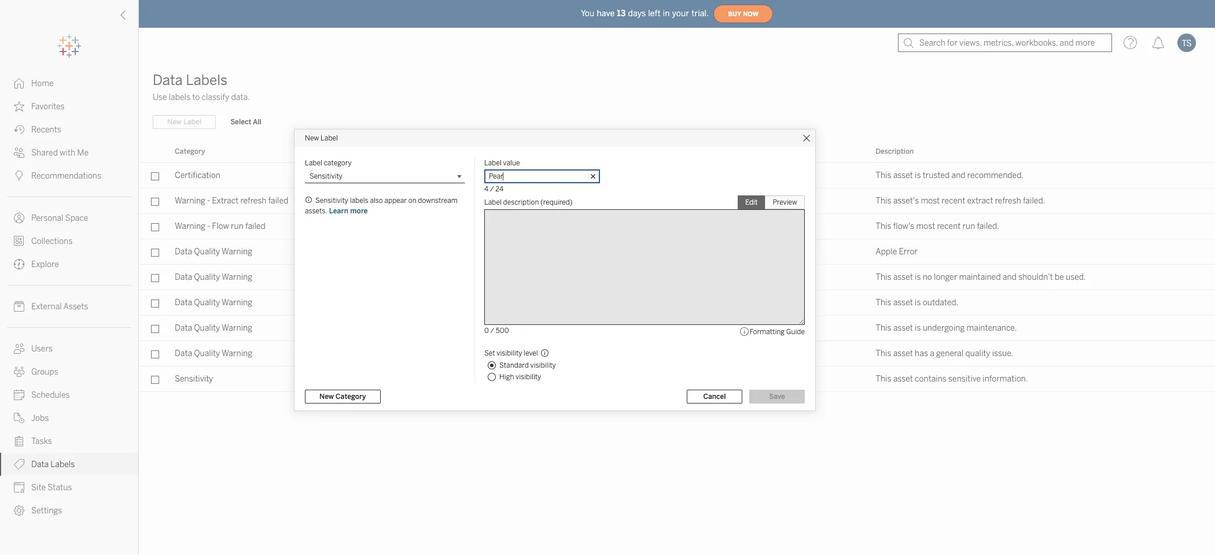 Task type: vqa. For each thing, say whether or not it's contained in the screenshot.
Owner
no



Task type: locate. For each thing, give the bounding box(es) containing it.
recent down 'this asset is trusted and recommended.'
[[942, 196, 965, 206]]

standard for standard visibility high visibility
[[499, 362, 529, 370]]

7 row from the top
[[139, 316, 1215, 341]]

/
[[490, 185, 494, 193], [490, 327, 494, 335]]

main navigation. press the up and down arrow keys to access links. element
[[0, 72, 138, 523]]

this asset has a general quality issue.
[[876, 349, 1013, 359]]

asset for outdated.
[[893, 298, 913, 308]]

is left outdated.
[[915, 298, 921, 308]]

labels
[[186, 72, 227, 89], [51, 460, 75, 470]]

contains
[[915, 374, 947, 384]]

all
[[253, 118, 261, 126]]

1 vertical spatial failed.
[[977, 222, 999, 231]]

4 this from the top
[[876, 273, 891, 282]]

0 horizontal spatial labels
[[169, 93, 190, 102]]

warning for 7th row from the top
[[222, 323, 252, 333]]

data inside data labels use labels to classify data.
[[153, 72, 183, 89]]

8 this from the top
[[876, 374, 891, 384]]

7 this from the top
[[876, 349, 891, 359]]

recent down this asset's most recent extract refresh failed.
[[937, 222, 961, 231]]

0 vertical spatial visibility
[[497, 350, 522, 358]]

visibility
[[497, 350, 522, 358], [530, 362, 556, 370], [516, 373, 541, 381]]

1 vertical spatial -
[[207, 222, 210, 231]]

1 this from the top
[[876, 171, 891, 181]]

data quality warning for a
[[175, 349, 252, 359]]

1 vertical spatial new label
[[305, 134, 338, 142]]

jobs link
[[0, 407, 138, 430]]

new category button
[[305, 390, 380, 404]]

4 data quality warning from the top
[[175, 323, 252, 333]]

and left shouldn't
[[1003, 273, 1017, 282]]

1 horizontal spatial and
[[1003, 273, 1017, 282]]

failed. down recommended.
[[1023, 196, 1045, 206]]

/ right 4
[[490, 185, 494, 193]]

home link
[[0, 72, 138, 95]]

3 this from the top
[[876, 222, 891, 231]]

0
[[484, 327, 489, 335]]

0 horizontal spatial category
[[175, 148, 205, 156]]

0 vertical spatial sensitivity
[[310, 172, 343, 181]]

2 asset from the top
[[893, 273, 913, 282]]

jobs
[[31, 414, 49, 424]]

6 this from the top
[[876, 323, 891, 333]]

me
[[77, 148, 89, 158]]

label left value
[[484, 159, 502, 167]]

label category
[[305, 159, 352, 167]]

1 row from the top
[[139, 163, 1215, 189]]

outdated.
[[923, 298, 959, 308]]

buy now
[[728, 10, 759, 18]]

visibility right high
[[516, 373, 541, 381]]

4 is from the top
[[915, 323, 921, 333]]

1 horizontal spatial new
[[305, 134, 319, 142]]

failed
[[491, 196, 509, 204], [268, 196, 288, 206], [470, 221, 489, 229], [245, 222, 265, 231]]

labels inside data labels use labels to classify data.
[[186, 72, 227, 89]]

quality
[[194, 247, 220, 257], [194, 273, 220, 282], [194, 298, 220, 308], [194, 323, 220, 333], [194, 349, 220, 359]]

1 vertical spatial category
[[336, 393, 366, 401]]

failed. down extract
[[977, 222, 999, 231]]

asset left outdated.
[[893, 298, 913, 308]]

1 - from the top
[[207, 196, 210, 206]]

label for label value
[[484, 159, 502, 167]]

most right the flow's
[[916, 222, 935, 231]]

8 row from the top
[[139, 341, 1215, 367]]

label inside button
[[183, 118, 201, 126]]

1 horizontal spatial labels
[[186, 72, 227, 89]]

1 vertical spatial recent
[[937, 222, 961, 231]]

trusted
[[923, 171, 950, 181]]

1 vertical spatial and
[[1003, 273, 1017, 282]]

collections link
[[0, 230, 138, 253]]

warning - extract refresh failed
[[175, 196, 288, 206]]

home
[[31, 79, 54, 89]]

- down certification
[[207, 196, 210, 206]]

refresh
[[466, 196, 489, 204], [240, 196, 266, 206], [995, 196, 1021, 206]]

this asset is outdated.
[[876, 298, 959, 308]]

this asset is no longer maintained and shouldn't be used.
[[876, 273, 1086, 282]]

standard
[[694, 323, 728, 333], [499, 362, 529, 370]]

assets.
[[305, 207, 327, 215]]

2 horizontal spatial new
[[319, 393, 334, 401]]

standard inside standard visibility high visibility
[[499, 362, 529, 370]]

is left no
[[915, 273, 921, 282]]

1 quality from the top
[[194, 247, 220, 257]]

refresh down 4
[[466, 196, 489, 204]]

failed left 'custom label dialog info tooltip' icon
[[268, 196, 288, 206]]

0 horizontal spatial new label
[[167, 118, 201, 126]]

labels
[[169, 93, 190, 102], [350, 197, 368, 205]]

1 vertical spatial new
[[305, 134, 319, 142]]

is left trusted
[[915, 171, 921, 181]]

1 horizontal spatial new label
[[305, 134, 338, 142]]

favorites
[[31, 102, 65, 112]]

certification
[[175, 171, 220, 181]]

standard left information icon on the right
[[694, 323, 728, 333]]

flow down warning - extract refresh failed on the top left
[[212, 222, 229, 231]]

data
[[153, 72, 183, 89], [175, 247, 192, 257], [175, 273, 192, 282], [175, 298, 192, 308], [175, 323, 192, 333], [175, 349, 192, 359], [31, 460, 49, 470]]

0 vertical spatial labels
[[169, 93, 190, 102]]

4 asset from the top
[[893, 323, 913, 333]]

label down 'to' at the left
[[183, 118, 201, 126]]

4 row from the top
[[139, 240, 1215, 265]]

labels inside main navigation. press the up and down arrow keys to access links. 'element'
[[51, 460, 75, 470]]

extract down certified
[[440, 196, 464, 204]]

data labels use labels to classify data.
[[153, 72, 250, 102]]

asset left no
[[893, 273, 913, 282]]

0 horizontal spatial labels
[[51, 460, 75, 470]]

0 vertical spatial labels
[[186, 72, 227, 89]]

warning for sixth row from the top
[[222, 298, 252, 308]]

is down this asset is outdated.
[[915, 323, 921, 333]]

quality for no
[[194, 273, 220, 282]]

6 asset from the top
[[893, 374, 913, 384]]

row containing warning - flow run failed
[[139, 214, 1215, 240]]

1 horizontal spatial flow
[[440, 221, 455, 229]]

5 asset from the top
[[893, 349, 913, 359]]

asset left has at bottom right
[[893, 349, 913, 359]]

2 vertical spatial sensitivity
[[175, 374, 213, 384]]

5 data quality warning from the top
[[175, 349, 252, 359]]

0 vertical spatial -
[[207, 196, 210, 206]]

asset down description
[[893, 171, 913, 181]]

row group
[[139, 163, 1215, 392]]

this for this asset is trusted and recommended.
[[876, 171, 891, 181]]

personal space
[[31, 214, 88, 223]]

1 is from the top
[[915, 171, 921, 181]]

- down warning - extract refresh failed on the top left
[[207, 222, 210, 231]]

extract up warning - flow run failed
[[212, 196, 239, 206]]

category
[[175, 148, 205, 156], [336, 393, 366, 401]]

2 is from the top
[[915, 273, 921, 282]]

used.
[[1066, 273, 1086, 282]]

1 horizontal spatial category
[[336, 393, 366, 401]]

5 quality from the top
[[194, 349, 220, 359]]

learn
[[329, 207, 348, 215]]

navigation panel element
[[0, 35, 138, 523]]

failed.
[[1023, 196, 1045, 206], [977, 222, 999, 231]]

new label up label category
[[305, 134, 338, 142]]

failed down extract refresh failed
[[470, 221, 489, 229]]

on
[[408, 197, 416, 205]]

1 vertical spatial labels
[[350, 197, 368, 205]]

days
[[628, 8, 646, 18]]

2 horizontal spatial run
[[963, 222, 975, 231]]

category inside popup button
[[336, 393, 366, 401]]

this asset is undergoing maintenance.
[[876, 323, 1017, 333]]

5 this from the top
[[876, 298, 891, 308]]

most for asset's
[[921, 196, 940, 206]]

general
[[936, 349, 964, 359]]

is for undergoing
[[915, 323, 921, 333]]

label down 4 / 24
[[484, 198, 502, 207]]

2 row from the top
[[139, 189, 1215, 214]]

data inside main navigation. press the up and down arrow keys to access links. 'element'
[[31, 460, 49, 470]]

13
[[617, 8, 626, 18]]

1 horizontal spatial failed.
[[1023, 196, 1045, 206]]

new inside popup button
[[319, 393, 334, 401]]

2 data quality warning from the top
[[175, 273, 252, 282]]

0 horizontal spatial run
[[231, 222, 244, 231]]

new label down 'to' at the left
[[167, 118, 201, 126]]

run
[[457, 221, 468, 229], [231, 222, 244, 231], [963, 222, 975, 231]]

most right asset's
[[921, 196, 940, 206]]

recommended.
[[967, 171, 1024, 181]]

data labels
[[31, 460, 75, 470]]

high
[[499, 373, 514, 381]]

/ right 0
[[490, 327, 494, 335]]

0 vertical spatial new label
[[167, 118, 201, 126]]

quality for outdated.
[[194, 298, 220, 308]]

3 quality from the top
[[194, 298, 220, 308]]

3 asset from the top
[[893, 298, 913, 308]]

is
[[915, 171, 921, 181], [915, 273, 921, 282], [915, 298, 921, 308], [915, 323, 921, 333]]

be
[[1055, 273, 1064, 282]]

1 horizontal spatial refresh
[[466, 196, 489, 204]]

favorites link
[[0, 95, 138, 118]]

run down extract refresh failed
[[457, 221, 468, 229]]

flow's
[[893, 222, 914, 231]]

asset left contains
[[893, 374, 913, 384]]

0 horizontal spatial standard
[[499, 362, 529, 370]]

data quality warning
[[175, 247, 252, 257], [175, 273, 252, 282], [175, 298, 252, 308], [175, 323, 252, 333], [175, 349, 252, 359]]

warning - flow run failed
[[175, 222, 265, 231]]

refresh right extract
[[995, 196, 1021, 206]]

labels up classify
[[186, 72, 227, 89]]

row containing sensitivity
[[139, 367, 1215, 392]]

0 vertical spatial recent
[[942, 196, 965, 206]]

0 horizontal spatial and
[[952, 171, 966, 181]]

1 horizontal spatial standard
[[694, 323, 728, 333]]

labels for data labels use labels to classify data.
[[186, 72, 227, 89]]

visibility right set
[[497, 350, 522, 358]]

3 is from the top
[[915, 298, 921, 308]]

2 - from the top
[[207, 222, 210, 231]]

1 vertical spatial most
[[916, 222, 935, 231]]

Label description (required) text field
[[484, 209, 805, 325]]

0 vertical spatial new
[[167, 118, 182, 126]]

label
[[183, 118, 201, 126], [321, 134, 338, 142], [305, 159, 322, 167], [484, 159, 502, 167], [484, 198, 502, 207]]

1 vertical spatial /
[[490, 327, 494, 335]]

asset for a
[[893, 349, 913, 359]]

flow down the downstream at the left top of page
[[440, 221, 455, 229]]

0 vertical spatial most
[[921, 196, 940, 206]]

no
[[923, 273, 932, 282]]

learn more link
[[329, 207, 369, 216]]

external
[[31, 302, 62, 312]]

labels for data labels
[[51, 460, 75, 470]]

failed down 24
[[491, 196, 509, 204]]

recent for run
[[937, 222, 961, 231]]

labels up status
[[51, 460, 75, 470]]

- for extract
[[207, 196, 210, 206]]

1 asset from the top
[[893, 171, 913, 181]]

labels up more
[[350, 197, 368, 205]]

1 vertical spatial sensitivity
[[315, 197, 348, 205]]

visibility down level
[[530, 362, 556, 370]]

9 row from the top
[[139, 367, 1215, 392]]

sensitivity button
[[305, 170, 465, 183]]

grid
[[139, 141, 1215, 556]]

asset for sensitive
[[893, 374, 913, 384]]

maintenance
[[462, 323, 505, 331]]

new
[[167, 118, 182, 126], [305, 134, 319, 142], [319, 393, 334, 401]]

personal space link
[[0, 207, 138, 230]]

new inside button
[[167, 118, 182, 126]]

refresh up warning - flow run failed
[[240, 196, 266, 206]]

3 data quality warning from the top
[[175, 298, 252, 308]]

labels left 'to' at the left
[[169, 93, 190, 102]]

2 quality from the top
[[194, 273, 220, 282]]

cancel
[[703, 393, 726, 401]]

0 vertical spatial failed.
[[1023, 196, 1045, 206]]

most
[[921, 196, 940, 206], [916, 222, 935, 231]]

appear
[[385, 197, 407, 205]]

-
[[207, 196, 210, 206], [207, 222, 210, 231]]

0 vertical spatial standard
[[694, 323, 728, 333]]

visibility
[[694, 148, 722, 156]]

standard down the set visibility level
[[499, 362, 529, 370]]

and right trusted
[[952, 171, 966, 181]]

labels inside sensitivity labels also appear on downstream assets.
[[350, 197, 368, 205]]

0 horizontal spatial new
[[167, 118, 182, 126]]

0 horizontal spatial extract
[[212, 196, 239, 206]]

this
[[876, 171, 891, 181], [876, 196, 891, 206], [876, 222, 891, 231], [876, 273, 891, 282], [876, 298, 891, 308], [876, 323, 891, 333], [876, 349, 891, 359], [876, 374, 891, 384]]

1 horizontal spatial labels
[[350, 197, 368, 205]]

1 vertical spatial visibility
[[530, 362, 556, 370]]

asset down this asset is outdated.
[[893, 323, 913, 333]]

0 vertical spatial /
[[490, 185, 494, 193]]

select all
[[230, 118, 261, 126]]

asset
[[893, 171, 913, 181], [893, 273, 913, 282], [893, 298, 913, 308], [893, 323, 913, 333], [893, 349, 913, 359], [893, 374, 913, 384]]

row containing warning - extract refresh failed
[[139, 189, 1215, 214]]

data
[[472, 374, 487, 382]]

2 vertical spatial new
[[319, 393, 334, 401]]

run down this asset's most recent extract refresh failed.
[[963, 222, 975, 231]]

standard for standard
[[694, 323, 728, 333]]

2 this from the top
[[876, 196, 891, 206]]

1 vertical spatial labels
[[51, 460, 75, 470]]

buy now button
[[714, 5, 773, 23]]

row containing certification
[[139, 163, 1215, 189]]

run down warning - extract refresh failed on the top left
[[231, 222, 244, 231]]

3 row from the top
[[139, 214, 1215, 240]]

left
[[648, 8, 661, 18]]

extract
[[967, 196, 993, 206]]

row
[[139, 163, 1215, 189], [139, 189, 1215, 214], [139, 214, 1215, 240], [139, 240, 1215, 265], [139, 265, 1215, 291], [139, 291, 1215, 316], [139, 316, 1215, 341], [139, 341, 1215, 367], [139, 367, 1215, 392]]

label left category
[[305, 159, 322, 167]]

1 vertical spatial standard
[[499, 362, 529, 370]]

1 data quality warning from the top
[[175, 247, 252, 257]]

flow
[[440, 221, 455, 229], [212, 222, 229, 231]]

- for flow
[[207, 222, 210, 231]]



Task type: describe. For each thing, give the bounding box(es) containing it.
recent for extract
[[942, 196, 965, 206]]

new label dialog
[[295, 130, 815, 411]]

save button
[[749, 390, 805, 404]]

1 horizontal spatial extract
[[440, 196, 464, 204]]

groups
[[31, 367, 58, 377]]

label description (required)
[[484, 198, 573, 207]]

asset's
[[893, 196, 919, 206]]

groups link
[[0, 361, 138, 384]]

sensitivity labels also appear on downstream assets.
[[305, 197, 458, 215]]

new for cancel
[[319, 393, 334, 401]]

preview
[[773, 198, 797, 207]]

is for outdated.
[[915, 298, 921, 308]]

is for no
[[915, 273, 921, 282]]

0 vertical spatial category
[[175, 148, 205, 156]]

space
[[65, 214, 88, 223]]

this for this asset is outdated.
[[876, 298, 891, 308]]

/ for 4
[[490, 185, 494, 193]]

0 horizontal spatial flow
[[212, 222, 229, 231]]

set
[[484, 350, 495, 358]]

settings link
[[0, 499, 138, 523]]

label up label category
[[321, 134, 338, 142]]

information image
[[739, 327, 750, 337]]

shouldn't
[[1019, 273, 1053, 282]]

grid containing certification
[[139, 141, 1215, 556]]

save
[[769, 393, 785, 401]]

site status
[[31, 483, 72, 493]]

apple error
[[876, 247, 918, 257]]

actions
[[653, 148, 678, 156]]

set visibility level option group
[[484, 347, 805, 383]]

formatting
[[750, 328, 785, 336]]

tasks link
[[0, 430, 138, 453]]

collections
[[31, 237, 73, 247]]

your
[[672, 8, 689, 18]]

500
[[496, 327, 509, 335]]

classify
[[202, 93, 229, 102]]

asset for trusted
[[893, 171, 913, 181]]

failed down warning - extract refresh failed on the top left
[[245, 222, 265, 231]]

settings
[[31, 506, 62, 516]]

most for flow's
[[916, 222, 935, 231]]

this asset contains sensitive information.
[[876, 374, 1028, 384]]

label for label category
[[305, 159, 322, 167]]

asset for undergoing
[[893, 323, 913, 333]]

0 horizontal spatial refresh
[[240, 196, 266, 206]]

guide
[[786, 328, 805, 336]]

a
[[930, 349, 934, 359]]

quality for a
[[194, 349, 220, 359]]

learn more
[[329, 207, 368, 215]]

4 quality from the top
[[194, 323, 220, 333]]

new for select all
[[167, 118, 182, 126]]

quality
[[966, 349, 990, 359]]

asset for no
[[893, 273, 913, 282]]

data.
[[231, 93, 250, 102]]

4
[[484, 185, 489, 193]]

now
[[743, 10, 759, 18]]

schedules link
[[0, 384, 138, 407]]

label for label description (required)
[[484, 198, 502, 207]]

1 horizontal spatial run
[[457, 221, 468, 229]]

site status link
[[0, 476, 138, 499]]

0 vertical spatial and
[[952, 171, 966, 181]]

2 vertical spatial visibility
[[516, 373, 541, 381]]

under maintenance
[[440, 323, 505, 331]]

value
[[503, 159, 520, 167]]

24
[[496, 185, 504, 193]]

downstream
[[418, 197, 458, 205]]

0 horizontal spatial failed.
[[977, 222, 999, 231]]

warning for 2nd row from the bottom
[[222, 349, 252, 359]]

4 / 24
[[484, 185, 504, 193]]

flow run failed
[[440, 221, 489, 229]]

apple
[[876, 247, 897, 257]]

shared with me link
[[0, 141, 138, 164]]

data quality warning for outdated.
[[175, 298, 252, 308]]

have
[[597, 8, 615, 18]]

set visibility level
[[484, 350, 538, 358]]

(required)
[[541, 198, 573, 207]]

more
[[350, 207, 368, 215]]

buy
[[728, 10, 741, 18]]

this asset is trusted and recommended.
[[876, 171, 1024, 181]]

you
[[581, 8, 595, 18]]

shared with me
[[31, 148, 89, 158]]

Label value text field
[[484, 170, 600, 183]]

labels inside data labels use labels to classify data.
[[169, 93, 190, 102]]

visibility for set
[[497, 350, 522, 358]]

sensitivity inside row
[[175, 374, 213, 384]]

sensitive
[[440, 374, 471, 382]]

warning for fifth row
[[222, 273, 252, 282]]

this for this asset's most recent extract refresh failed.
[[876, 196, 891, 206]]

maintained
[[959, 273, 1001, 282]]

2 horizontal spatial refresh
[[995, 196, 1021, 206]]

standard visibility high visibility
[[499, 362, 556, 381]]

tasks
[[31, 437, 52, 447]]

has
[[915, 349, 928, 359]]

external assets
[[31, 302, 88, 312]]

assets
[[63, 302, 88, 312]]

this for this asset is undergoing maintenance.
[[876, 323, 891, 333]]

this for this asset has a general quality issue.
[[876, 349, 891, 359]]

is for trusted
[[915, 171, 921, 181]]

new label inside button
[[167, 118, 201, 126]]

this for this asset contains sensitive information.
[[876, 374, 891, 384]]

/ for 0
[[490, 327, 494, 335]]

recommendations
[[31, 171, 101, 181]]

cancel button
[[687, 390, 742, 404]]

this for this flow's most recent run failed.
[[876, 222, 891, 231]]

formatting guide
[[750, 328, 805, 336]]

sensitivity inside sensitivity labels also appear on downstream assets.
[[315, 197, 348, 205]]

undergoing
[[923, 323, 965, 333]]

extract refresh failed
[[440, 196, 509, 204]]

row group containing certification
[[139, 163, 1215, 392]]

recents link
[[0, 118, 138, 141]]

information.
[[983, 374, 1028, 384]]

custom label dialog info tooltip image
[[305, 196, 313, 204]]

editor mode option group
[[738, 196, 805, 209]]

visibility for standard
[[530, 362, 556, 370]]

data quality warning for no
[[175, 273, 252, 282]]

schedules
[[31, 391, 70, 400]]

this flow's most recent run failed.
[[876, 222, 999, 231]]

5 row from the top
[[139, 265, 1215, 291]]

warning for 4th row from the top of the page
[[222, 247, 252, 257]]

external assets link
[[0, 295, 138, 318]]

new label inside dialog
[[305, 134, 338, 142]]

explore
[[31, 260, 59, 270]]

new label button
[[153, 115, 216, 129]]

to
[[192, 93, 200, 102]]

edit
[[745, 198, 758, 207]]

category
[[324, 159, 352, 167]]

sensitivity inside dropdown button
[[310, 172, 343, 181]]

trial.
[[692, 8, 709, 18]]

data labels link
[[0, 453, 138, 476]]

deprecated
[[440, 272, 479, 280]]

under
[[440, 323, 460, 331]]

in
[[663, 8, 670, 18]]

this for this asset is no longer maintained and shouldn't be used.
[[876, 273, 891, 282]]

6 row from the top
[[139, 291, 1215, 316]]



